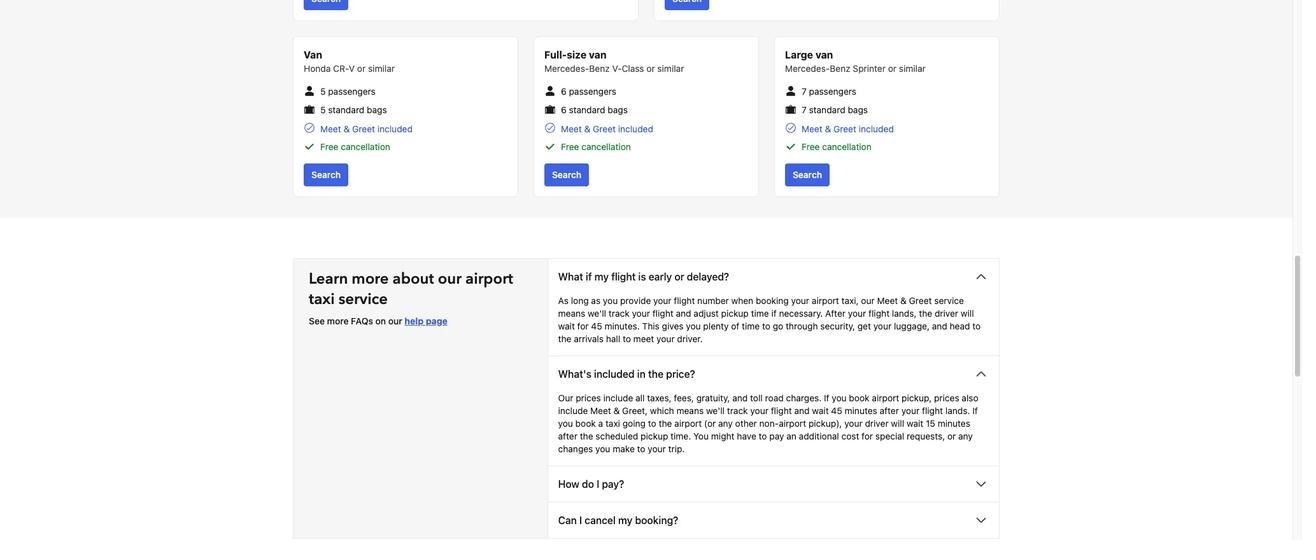 Task type: describe. For each thing, give the bounding box(es) containing it.
our prices include all taxes, fees, gratuity, and toll road charges. if you book airport pickup, prices also include meet & greet, which means we'll track your flight and wait 45 minutes after your flight lands. if you book a taxi going to the airport (or any other non-airport pickup), your driver will wait 15 minutes after the scheduled pickup time. you might have to pay an additional cost for special requests, or any changes you make to your trip.
[[558, 393, 979, 454]]

airport inside as long as you provide your flight number when booking your airport taxi, our meet & greet service means we'll track your flight and adjust pickup time if necessary. after your flight lands, the driver will wait for 45 minutes. this gives you plenty of time to go through security, get your luggage, and head to the arrivals hall to meet your driver.
[[812, 295, 839, 306]]

included for van
[[618, 123, 653, 134]]

we'll inside our prices include all taxes, fees, gratuity, and toll road charges. if you book airport pickup, prices also include meet & greet, which means we'll track your flight and wait 45 minutes after your flight lands. if you book a taxi going to the airport (or any other non-airport pickup), your driver will wait 15 minutes after the scheduled pickup time. you might have to pay an additional cost for special requests, or any changes you make to your trip.
[[706, 405, 725, 416]]

2 prices from the left
[[934, 393, 959, 404]]

flight down road at right bottom
[[771, 405, 792, 416]]

(or
[[704, 418, 716, 429]]

how do i pay? button
[[548, 467, 999, 502]]

your down toll
[[750, 405, 769, 416]]

you up the pickup),
[[832, 393, 847, 404]]

going
[[623, 418, 646, 429]]

i inside how do i pay? dropdown button
[[597, 479, 599, 490]]

similar inside full-size van mercedes-benz v-class or similar
[[657, 63, 684, 74]]

meet & greet included for van
[[561, 123, 653, 134]]

search for mercedes-
[[793, 169, 822, 180]]

similar inside the "van honda cr-v or similar"
[[368, 63, 395, 74]]

45 inside as long as you provide your flight number when booking your airport taxi, our meet & greet service means we'll track your flight and adjust pickup time if necessary. after your flight lands, the driver will wait for 45 minutes. this gives you plenty of time to go through security, get your luggage, and head to the arrivals hall to meet your driver.
[[591, 321, 602, 332]]

1 prices from the left
[[576, 393, 601, 404]]

0 horizontal spatial include
[[558, 405, 588, 416]]

can i cancel my booking? button
[[548, 503, 999, 539]]

for inside our prices include all taxes, fees, gratuity, and toll road charges. if you book airport pickup, prices also include meet & greet, which means we'll track your flight and wait 45 minutes after your flight lands. if you book a taxi going to the airport (or any other non-airport pickup), your driver will wait 15 minutes after the scheduled pickup time. you might have to pay an additional cost for special requests, or any changes you make to your trip.
[[862, 431, 873, 442]]

bags for van
[[608, 105, 628, 116]]

what's
[[558, 369, 592, 380]]

the up luggage,
[[919, 308, 932, 319]]

lands,
[[892, 308, 917, 319]]

search for van
[[552, 169, 581, 180]]

& for van
[[584, 123, 590, 134]]

free cancellation for mercedes-
[[802, 141, 872, 152]]

6 passengers
[[561, 86, 616, 97]]

your down early
[[653, 295, 672, 306]]

class
[[622, 63, 644, 74]]

provide
[[620, 295, 651, 306]]

what if my flight is early or delayed? element
[[548, 295, 999, 356]]

our inside as long as you provide your flight number when booking your airport taxi, our meet & greet service means we'll track your flight and adjust pickup time if necessary. after your flight lands, the driver will wait for 45 minutes. this gives you plenty of time to go through security, get your luggage, and head to the arrivals hall to meet your driver.
[[861, 295, 875, 306]]

your down the pickup,
[[902, 405, 920, 416]]

have
[[737, 431, 756, 442]]

go
[[773, 321, 783, 332]]

if inside as long as you provide your flight number when booking your airport taxi, our meet & greet service means we'll track your flight and adjust pickup time if necessary. after your flight lands, the driver will wait for 45 minutes. this gives you plenty of time to go through security, get your luggage, and head to the arrivals hall to meet your driver.
[[771, 308, 777, 319]]

make
[[613, 444, 635, 454]]

trip.
[[668, 444, 685, 454]]

0 vertical spatial if
[[824, 393, 829, 404]]

flight up get
[[869, 308, 890, 319]]

necessary.
[[779, 308, 823, 319]]

other
[[735, 418, 757, 429]]

and left toll
[[732, 393, 748, 404]]

free cancellation for van
[[561, 141, 631, 152]]

your down taxi,
[[848, 308, 866, 319]]

your right get
[[873, 321, 892, 332]]

& for cr-
[[344, 123, 350, 134]]

road
[[765, 393, 784, 404]]

your up cost
[[845, 418, 863, 429]]

0 vertical spatial time
[[751, 308, 769, 319]]

2 vertical spatial wait
[[907, 418, 924, 429]]

what if my flight is early or delayed? button
[[548, 259, 999, 295]]

pickup),
[[809, 418, 842, 429]]

scheduled
[[596, 431, 638, 442]]

similar inside large van mercedes-benz sprinter or similar
[[899, 63, 926, 74]]

booking?
[[635, 515, 678, 526]]

as long as you provide your flight number when booking your airport taxi, our meet & greet service means we'll track your flight and adjust pickup time if necessary. after your flight lands, the driver will wait for 45 minutes. this gives you plenty of time to go through security, get your luggage, and head to the arrivals hall to meet your driver.
[[558, 295, 981, 344]]

you down our at bottom left
[[558, 418, 573, 429]]

pay
[[769, 431, 784, 442]]

our
[[558, 393, 573, 404]]

or inside dropdown button
[[675, 271, 684, 283]]

free for cr-
[[320, 141, 338, 152]]

pay?
[[602, 479, 624, 490]]

your left trip.
[[648, 444, 666, 454]]

means inside our prices include all taxes, fees, gratuity, and toll road charges. if you book airport pickup, prices also include meet & greet, which means we'll track your flight and wait 45 minutes after your flight lands. if you book a taxi going to the airport (or any other non-airport pickup), your driver will wait 15 minutes after the scheduled pickup time. you might have to pay an additional cost for special requests, or any changes you make to your trip.
[[677, 405, 704, 416]]

which
[[650, 405, 674, 416]]

free for mercedes-
[[802, 141, 820, 152]]

6 for 6 passengers
[[561, 86, 567, 97]]

means inside as long as you provide your flight number when booking your airport taxi, our meet & greet service means we'll track your flight and adjust pickup time if necessary. after your flight lands, the driver will wait for 45 minutes. this gives you plenty of time to go through security, get your luggage, and head to the arrivals hall to meet your driver.
[[558, 308, 585, 319]]

1 vertical spatial more
[[327, 316, 349, 326]]

special
[[876, 431, 904, 442]]

requests,
[[907, 431, 945, 442]]

will inside our prices include all taxes, fees, gratuity, and toll road charges. if you book airport pickup, prices also include meet & greet, which means we'll track your flight and wait 45 minutes after your flight lands. if you book a taxi going to the airport (or any other non-airport pickup), your driver will wait 15 minutes after the scheduled pickup time. you might have to pay an additional cost for special requests, or any changes you make to your trip.
[[891, 418, 904, 429]]

0 vertical spatial any
[[718, 418, 733, 429]]

this
[[642, 321, 660, 332]]

size
[[567, 49, 587, 61]]

to down minutes. at the left
[[623, 333, 631, 344]]

1 horizontal spatial any
[[958, 431, 973, 442]]

taxi,
[[842, 295, 859, 306]]

& for mercedes-
[[825, 123, 831, 134]]

van honda cr-v or similar
[[304, 49, 395, 74]]

non-
[[759, 418, 779, 429]]

v-
[[612, 63, 622, 74]]

security,
[[820, 321, 855, 332]]

after
[[825, 308, 846, 319]]

free cancellation for cr-
[[320, 141, 390, 152]]

faqs
[[351, 316, 373, 326]]

my inside what if my flight is early or delayed? dropdown button
[[595, 271, 609, 283]]

will inside as long as you provide your flight number when booking your airport taxi, our meet & greet service means we'll track your flight and adjust pickup time if necessary. after your flight lands, the driver will wait for 45 minutes. this gives you plenty of time to go through security, get your luggage, and head to the arrivals hall to meet your driver.
[[961, 308, 974, 319]]

gratuity,
[[696, 393, 730, 404]]

to left pay
[[759, 431, 767, 442]]

what if my flight is early or delayed?
[[558, 271, 729, 283]]

& inside our prices include all taxes, fees, gratuity, and toll road charges. if you book airport pickup, prices also include meet & greet, which means we'll track your flight and wait 45 minutes after your flight lands. if you book a taxi going to the airport (or any other non-airport pickup), your driver will wait 15 minutes after the scheduled pickup time. you might have to pay an additional cost for special requests, or any changes you make to your trip.
[[614, 405, 620, 416]]

sprinter
[[853, 63, 886, 74]]

on
[[375, 316, 386, 326]]

driver inside our prices include all taxes, fees, gratuity, and toll road charges. if you book airport pickup, prices also include meet & greet, which means we'll track your flight and wait 45 minutes after your flight lands. if you book a taxi going to the airport (or any other non-airport pickup), your driver will wait 15 minutes after the scheduled pickup time. you might have to pay an additional cost for special requests, or any changes you make to your trip.
[[865, 418, 889, 429]]

7 for 7 passengers
[[802, 86, 807, 97]]

& inside as long as you provide your flight number when booking your airport taxi, our meet & greet service means we'll track your flight and adjust pickup time if necessary. after your flight lands, the driver will wait for 45 minutes. this gives you plenty of time to go through security, get your luggage, and head to the arrivals hall to meet your driver.
[[900, 295, 907, 306]]

you right as
[[603, 295, 618, 306]]

cancellation for mercedes-
[[822, 141, 872, 152]]

the left arrivals
[[558, 333, 571, 344]]

for inside as long as you provide your flight number when booking your airport taxi, our meet & greet service means we'll track your flight and adjust pickup time if necessary. after your flight lands, the driver will wait for 45 minutes. this gives you plenty of time to go through security, get your luggage, and head to the arrivals hall to meet your driver.
[[577, 321, 589, 332]]

help
[[405, 316, 424, 326]]

additional
[[799, 431, 839, 442]]

van
[[304, 49, 322, 61]]

7 standard bags
[[802, 105, 868, 116]]

is
[[638, 271, 646, 283]]

pickup inside our prices include all taxes, fees, gratuity, and toll road charges. if you book airport pickup, prices also include meet & greet, which means we'll track your flight and wait 45 minutes after your flight lands. if you book a taxi going to the airport (or any other non-airport pickup), your driver will wait 15 minutes after the scheduled pickup time. you might have to pay an additional cost for special requests, or any changes you make to your trip.
[[641, 431, 668, 442]]

your down provide
[[632, 308, 650, 319]]

about
[[393, 269, 434, 290]]

get
[[858, 321, 871, 332]]

in
[[637, 369, 646, 380]]

meet inside as long as you provide your flight number when booking your airport taxi, our meet & greet service means we'll track your flight and adjust pickup time if necessary. after your flight lands, the driver will wait for 45 minutes. this gives you plenty of time to go through security, get your luggage, and head to the arrivals hall to meet your driver.
[[877, 295, 898, 306]]

your up necessary.
[[791, 295, 809, 306]]

mercedes- inside large van mercedes-benz sprinter or similar
[[785, 63, 830, 74]]

pickup,
[[902, 393, 932, 404]]

service inside learn more about our airport taxi service see more faqs on our help page
[[339, 289, 388, 310]]

track inside our prices include all taxes, fees, gratuity, and toll road charges. if you book airport pickup, prices also include meet & greet, which means we'll track your flight and wait 45 minutes after your flight lands. if you book a taxi going to the airport (or any other non-airport pickup), your driver will wait 15 minutes after the scheduled pickup time. you might have to pay an additional cost for special requests, or any changes you make to your trip.
[[727, 405, 748, 416]]

5 standard bags
[[320, 105, 387, 116]]

lands.
[[946, 405, 970, 416]]

changes
[[558, 444, 593, 454]]

a
[[598, 418, 603, 429]]

fees,
[[674, 393, 694, 404]]

7 passengers
[[802, 86, 857, 97]]

adjust
[[694, 308, 719, 319]]

hall
[[606, 333, 620, 344]]

i inside can i cancel my booking? dropdown button
[[579, 515, 582, 526]]

included inside dropdown button
[[594, 369, 635, 380]]

meet inside our prices include all taxes, fees, gratuity, and toll road charges. if you book airport pickup, prices also include meet & greet, which means we'll track your flight and wait 45 minutes after your flight lands. if you book a taxi going to the airport (or any other non-airport pickup), your driver will wait 15 minutes after the scheduled pickup time. you might have to pay an additional cost for special requests, or any changes you make to your trip.
[[590, 405, 611, 416]]

or inside full-size van mercedes-benz v-class or similar
[[647, 63, 655, 74]]

large van mercedes-benz sprinter or similar
[[785, 49, 926, 74]]

0 horizontal spatial our
[[388, 316, 402, 326]]

can
[[558, 515, 577, 526]]

flight up 'gives'
[[653, 308, 674, 319]]

pickup inside as long as you provide your flight number when booking your airport taxi, our meet & greet service means we'll track your flight and adjust pickup time if necessary. after your flight lands, the driver will wait for 45 minutes. this gives you plenty of time to go through security, get your luggage, and head to the arrivals hall to meet your driver.
[[721, 308, 749, 319]]

meet
[[633, 333, 654, 344]]

45 inside our prices include all taxes, fees, gratuity, and toll road charges. if you book airport pickup, prices also include meet & greet, which means we'll track your flight and wait 45 minutes after your flight lands. if you book a taxi going to the airport (or any other non-airport pickup), your driver will wait 15 minutes after the scheduled pickup time. you might have to pay an additional cost for special requests, or any changes you make to your trip.
[[831, 405, 842, 416]]

1 horizontal spatial our
[[438, 269, 462, 290]]

large
[[785, 49, 813, 61]]

0 vertical spatial more
[[352, 269, 389, 290]]

through
[[786, 321, 818, 332]]

the down which
[[659, 418, 672, 429]]

to right head
[[973, 321, 981, 332]]

arrivals
[[574, 333, 604, 344]]

15
[[926, 418, 935, 429]]

charges.
[[786, 393, 822, 404]]

1 vertical spatial if
[[973, 405, 978, 416]]

7 for 7 standard bags
[[802, 105, 807, 116]]



Task type: vqa. For each thing, say whether or not it's contained in the screenshot.
'Are' related to Are there rooms with a private bathroom?
no



Task type: locate. For each thing, give the bounding box(es) containing it.
cancellation for van
[[582, 141, 631, 152]]

2 bags from the left
[[608, 105, 628, 116]]

or inside our prices include all taxes, fees, gratuity, and toll road charges. if you book airport pickup, prices also include meet & greet, which means we'll track your flight and wait 45 minutes after your flight lands. if you book a taxi going to the airport (or any other non-airport pickup), your driver will wait 15 minutes after the scheduled pickup time. you might have to pay an additional cost for special requests, or any changes you make to your trip.
[[948, 431, 956, 442]]

cancellation
[[341, 141, 390, 152], [582, 141, 631, 152], [822, 141, 872, 152]]

0 vertical spatial will
[[961, 308, 974, 319]]

1 vertical spatial will
[[891, 418, 904, 429]]

0 vertical spatial 5
[[320, 86, 326, 97]]

greet down "5 standard bags"
[[352, 123, 375, 134]]

track up minutes. at the left
[[609, 308, 630, 319]]

1 vertical spatial for
[[862, 431, 873, 442]]

means down "long"
[[558, 308, 585, 319]]

&
[[344, 123, 350, 134], [584, 123, 590, 134], [825, 123, 831, 134], [900, 295, 907, 306], [614, 405, 620, 416]]

include down our at bottom left
[[558, 405, 588, 416]]

1 van from the left
[[589, 49, 607, 61]]

0 horizontal spatial if
[[824, 393, 829, 404]]

means
[[558, 308, 585, 319], [677, 405, 704, 416]]

1 horizontal spatial include
[[603, 393, 633, 404]]

minutes up cost
[[845, 405, 877, 416]]

3 bags from the left
[[848, 105, 868, 116]]

2 horizontal spatial similar
[[899, 63, 926, 74]]

the inside dropdown button
[[648, 369, 664, 380]]

we'll inside as long as you provide your flight number when booking your airport taxi, our meet & greet service means we'll track your flight and adjust pickup time if necessary. after your flight lands, the driver will wait for 45 minutes. this gives you plenty of time to go through security, get your luggage, and head to the arrivals hall to meet your driver.
[[588, 308, 606, 319]]

& left greet,
[[614, 405, 620, 416]]

what's included in the price?
[[558, 369, 695, 380]]

0 horizontal spatial benz
[[589, 63, 610, 74]]

cancellation down 7 standard bags
[[822, 141, 872, 152]]

1 vertical spatial book
[[575, 418, 596, 429]]

flight up adjust
[[674, 295, 695, 306]]

2 horizontal spatial search
[[793, 169, 822, 180]]

1 horizontal spatial similar
[[657, 63, 684, 74]]

passengers
[[328, 86, 376, 97], [569, 86, 616, 97], [809, 86, 857, 97]]

or right 'requests,'
[[948, 431, 956, 442]]

cancellation for cr-
[[341, 141, 390, 152]]

time.
[[671, 431, 691, 442]]

1 free cancellation from the left
[[320, 141, 390, 152]]

pickup up of
[[721, 308, 749, 319]]

and left head
[[932, 321, 947, 332]]

2 horizontal spatial our
[[861, 295, 875, 306]]

0 horizontal spatial prices
[[576, 393, 601, 404]]

search for cr-
[[311, 169, 341, 180]]

0 horizontal spatial we'll
[[588, 308, 606, 319]]

0 vertical spatial after
[[880, 405, 899, 416]]

2 horizontal spatial meet & greet included
[[802, 123, 894, 134]]

taxi inside our prices include all taxes, fees, gratuity, and toll road charges. if you book airport pickup, prices also include meet & greet, which means we'll track your flight and wait 45 minutes after your flight lands. if you book a taxi going to the airport (or any other non-airport pickup), your driver will wait 15 minutes after the scheduled pickup time. you might have to pay an additional cost for special requests, or any changes you make to your trip.
[[606, 418, 620, 429]]

after up the changes
[[558, 431, 578, 442]]

head
[[950, 321, 970, 332]]

1 horizontal spatial 45
[[831, 405, 842, 416]]

0 horizontal spatial more
[[327, 316, 349, 326]]

track up other
[[727, 405, 748, 416]]

0 horizontal spatial passengers
[[328, 86, 376, 97]]

free cancellation down "5 standard bags"
[[320, 141, 390, 152]]

service up head
[[934, 295, 964, 306]]

0 horizontal spatial meet & greet included
[[320, 123, 413, 134]]

0 horizontal spatial search
[[311, 169, 341, 180]]

1 horizontal spatial if
[[973, 405, 978, 416]]

you
[[603, 295, 618, 306], [686, 321, 701, 332], [832, 393, 847, 404], [558, 418, 573, 429], [595, 444, 610, 454]]

included for cr-
[[377, 123, 413, 134]]

3 cancellation from the left
[[822, 141, 872, 152]]

van inside full-size van mercedes-benz v-class or similar
[[589, 49, 607, 61]]

bags for cr-
[[367, 105, 387, 116]]

1 5 from the top
[[320, 86, 326, 97]]

1 horizontal spatial bags
[[608, 105, 628, 116]]

to down which
[[648, 418, 656, 429]]

my right the cancel
[[618, 515, 633, 526]]

what
[[558, 271, 583, 283]]

0 horizontal spatial if
[[586, 271, 592, 283]]

or inside large van mercedes-benz sprinter or similar
[[888, 63, 897, 74]]

gives
[[662, 321, 684, 332]]

0 vertical spatial 7
[[802, 86, 807, 97]]

3 free from the left
[[802, 141, 820, 152]]

taxi up see
[[309, 289, 335, 310]]

prices up lands.
[[934, 393, 959, 404]]

book left a
[[575, 418, 596, 429]]

pickup down going
[[641, 431, 668, 442]]

mercedes- inside full-size van mercedes-benz v-class or similar
[[544, 63, 589, 74]]

0 horizontal spatial track
[[609, 308, 630, 319]]

book up cost
[[849, 393, 870, 404]]

1 horizontal spatial we'll
[[706, 405, 725, 416]]

long
[[571, 295, 589, 306]]

i right "can"
[[579, 515, 582, 526]]

1 horizontal spatial track
[[727, 405, 748, 416]]

1 vertical spatial 6
[[561, 105, 567, 116]]

0 vertical spatial 6
[[561, 86, 567, 97]]

van
[[589, 49, 607, 61], [816, 49, 833, 61]]

1 free from the left
[[320, 141, 338, 152]]

included down 7 standard bags
[[859, 123, 894, 134]]

taxes,
[[647, 393, 672, 404]]

we'll
[[588, 308, 606, 319], [706, 405, 725, 416]]

5 for 5 passengers
[[320, 86, 326, 97]]

1 horizontal spatial service
[[934, 295, 964, 306]]

2 mercedes- from the left
[[785, 63, 830, 74]]

0 vertical spatial driver
[[935, 308, 958, 319]]

service inside as long as you provide your flight number when booking your airport taxi, our meet & greet service means we'll track your flight and adjust pickup time if necessary. after your flight lands, the driver will wait for 45 minutes. this gives you plenty of time to go through security, get your luggage, and head to the arrivals hall to meet your driver.
[[934, 295, 964, 306]]

taxi inside learn more about our airport taxi service see more faqs on our help page
[[309, 289, 335, 310]]

help page link
[[405, 316, 448, 326]]

0 vertical spatial we'll
[[588, 308, 606, 319]]

search
[[311, 169, 341, 180], [552, 169, 581, 180], [793, 169, 822, 180]]

1 6 from the top
[[561, 86, 567, 97]]

and
[[676, 308, 691, 319], [932, 321, 947, 332], [732, 393, 748, 404], [794, 405, 810, 416]]

1 vertical spatial 7
[[802, 105, 807, 116]]

1 vertical spatial wait
[[812, 405, 829, 416]]

and down charges.
[[794, 405, 810, 416]]

meet for cr-
[[320, 123, 341, 134]]

passengers up 7 standard bags
[[809, 86, 857, 97]]

1 vertical spatial after
[[558, 431, 578, 442]]

meet for mercedes-
[[802, 123, 823, 134]]

45 up the pickup),
[[831, 405, 842, 416]]

also
[[962, 393, 979, 404]]

greet,
[[622, 405, 648, 416]]

0 vertical spatial include
[[603, 393, 633, 404]]

1 horizontal spatial search button
[[544, 163, 589, 186]]

greet inside as long as you provide your flight number when booking your airport taxi, our meet & greet service means we'll track your flight and adjust pickup time if necessary. after your flight lands, the driver will wait for 45 minutes. this gives you plenty of time to go through security, get your luggage, and head to the arrivals hall to meet your driver.
[[909, 295, 932, 306]]

3 similar from the left
[[899, 63, 926, 74]]

meet up a
[[590, 405, 611, 416]]

you
[[694, 431, 709, 442]]

2 horizontal spatial free cancellation
[[802, 141, 872, 152]]

1 7 from the top
[[802, 86, 807, 97]]

as
[[591, 295, 601, 306]]

meet down 7 standard bags
[[802, 123, 823, 134]]

1 bags from the left
[[367, 105, 387, 116]]

0 horizontal spatial minutes
[[845, 405, 877, 416]]

2 vertical spatial our
[[388, 316, 402, 326]]

greet for mercedes-
[[834, 123, 856, 134]]

wait inside as long as you provide your flight number when booking your airport taxi, our meet & greet service means we'll track your flight and adjust pickup time if necessary. after your flight lands, the driver will wait for 45 minutes. this gives you plenty of time to go through security, get your luggage, and head to the arrivals hall to meet your driver.
[[558, 321, 575, 332]]

see
[[309, 316, 325, 326]]

airport inside learn more about our airport taxi service see more faqs on our help page
[[465, 269, 513, 290]]

1 horizontal spatial benz
[[830, 63, 851, 74]]

might
[[711, 431, 735, 442]]

0 vertical spatial our
[[438, 269, 462, 290]]

if right what
[[586, 271, 592, 283]]

for right cost
[[862, 431, 873, 442]]

meet & greet included
[[320, 123, 413, 134], [561, 123, 653, 134], [802, 123, 894, 134]]

for up arrivals
[[577, 321, 589, 332]]

meet up lands,
[[877, 295, 898, 306]]

1 horizontal spatial minutes
[[938, 418, 970, 429]]

or inside the "van honda cr-v or similar"
[[357, 63, 366, 74]]

wait up the pickup),
[[812, 405, 829, 416]]

& down "5 standard bags"
[[344, 123, 350, 134]]

meet down "5 standard bags"
[[320, 123, 341, 134]]

if inside what if my flight is early or delayed? dropdown button
[[586, 271, 592, 283]]

early
[[649, 271, 672, 283]]

2 6 from the top
[[561, 105, 567, 116]]

search button for mercedes-
[[785, 163, 830, 186]]

1 passengers from the left
[[328, 86, 376, 97]]

you up driver.
[[686, 321, 701, 332]]

0 vertical spatial pickup
[[721, 308, 749, 319]]

1 standard from the left
[[328, 105, 364, 116]]

your down 'gives'
[[657, 333, 675, 344]]

45
[[591, 321, 602, 332], [831, 405, 842, 416]]

search button for cr-
[[304, 163, 348, 186]]

or right class
[[647, 63, 655, 74]]

flight inside dropdown button
[[611, 271, 636, 283]]

1 horizontal spatial standard
[[569, 105, 605, 116]]

of
[[731, 321, 739, 332]]

after up special
[[880, 405, 899, 416]]

meet & greet included down 7 standard bags
[[802, 123, 894, 134]]

2 search from the left
[[552, 169, 581, 180]]

2 free from the left
[[561, 141, 579, 152]]

1 horizontal spatial passengers
[[569, 86, 616, 97]]

1 vertical spatial include
[[558, 405, 588, 416]]

to left go
[[762, 321, 770, 332]]

1 vertical spatial track
[[727, 405, 748, 416]]

2 meet & greet included from the left
[[561, 123, 653, 134]]

if right charges.
[[824, 393, 829, 404]]

1 horizontal spatial pickup
[[721, 308, 749, 319]]

track
[[609, 308, 630, 319], [727, 405, 748, 416]]

1 horizontal spatial after
[[880, 405, 899, 416]]

we'll down as
[[588, 308, 606, 319]]

meet
[[320, 123, 341, 134], [561, 123, 582, 134], [802, 123, 823, 134], [877, 295, 898, 306], [590, 405, 611, 416]]

i
[[597, 479, 599, 490], [579, 515, 582, 526]]

0 horizontal spatial any
[[718, 418, 733, 429]]

2 cancellation from the left
[[582, 141, 631, 152]]

toll
[[750, 393, 763, 404]]

similar right v
[[368, 63, 395, 74]]

any down lands.
[[958, 431, 973, 442]]

2 similar from the left
[[657, 63, 684, 74]]

will up head
[[961, 308, 974, 319]]

taxi right a
[[606, 418, 620, 429]]

or right v
[[357, 63, 366, 74]]

1 horizontal spatial taxi
[[606, 418, 620, 429]]

0 horizontal spatial book
[[575, 418, 596, 429]]

full-size van mercedes-benz v-class or similar
[[544, 49, 684, 74]]

0 vertical spatial my
[[595, 271, 609, 283]]

1 horizontal spatial free
[[561, 141, 579, 152]]

meet & greet included for cr-
[[320, 123, 413, 134]]

our right on
[[388, 316, 402, 326]]

mercedes-
[[544, 63, 589, 74], [785, 63, 830, 74]]

benz
[[589, 63, 610, 74], [830, 63, 851, 74]]

2 horizontal spatial search button
[[785, 163, 830, 186]]

time right of
[[742, 321, 760, 332]]

0 horizontal spatial free cancellation
[[320, 141, 390, 152]]

meet & greet included for mercedes-
[[802, 123, 894, 134]]

learn
[[309, 269, 348, 290]]

if down booking
[[771, 308, 777, 319]]

1 vertical spatial 45
[[831, 405, 842, 416]]

greet for van
[[593, 123, 616, 134]]

6 down 6 passengers
[[561, 105, 567, 116]]

0 vertical spatial taxi
[[309, 289, 335, 310]]

for
[[577, 321, 589, 332], [862, 431, 873, 442]]

1 vertical spatial my
[[618, 515, 633, 526]]

0 horizontal spatial mercedes-
[[544, 63, 589, 74]]

driver.
[[677, 333, 703, 344]]

track inside as long as you provide your flight number when booking your airport taxi, our meet & greet service means we'll track your flight and adjust pickup time if necessary. after your flight lands, the driver will wait for 45 minutes. this gives you plenty of time to go through security, get your luggage, and head to the arrivals hall to meet your driver.
[[609, 308, 630, 319]]

1 meet & greet included from the left
[[320, 123, 413, 134]]

greet for cr-
[[352, 123, 375, 134]]

mercedes- down size
[[544, 63, 589, 74]]

0 horizontal spatial for
[[577, 321, 589, 332]]

6 for 6 standard bags
[[561, 105, 567, 116]]

1 search button from the left
[[304, 163, 348, 186]]

1 cancellation from the left
[[341, 141, 390, 152]]

flight left is
[[611, 271, 636, 283]]

the right in
[[648, 369, 664, 380]]

minutes
[[845, 405, 877, 416], [938, 418, 970, 429]]

my up as
[[595, 271, 609, 283]]

3 standard from the left
[[809, 105, 845, 116]]

0 vertical spatial minutes
[[845, 405, 877, 416]]

greet down 6 standard bags
[[593, 123, 616, 134]]

cr-
[[333, 63, 349, 74]]

benz inside large van mercedes-benz sprinter or similar
[[830, 63, 851, 74]]

standard down "5 passengers"
[[328, 105, 364, 116]]

1 search from the left
[[311, 169, 341, 180]]

1 vertical spatial means
[[677, 405, 704, 416]]

luggage,
[[894, 321, 930, 332]]

included down "5 standard bags"
[[377, 123, 413, 134]]

learn more about our airport taxi service see more faqs on our help page
[[309, 269, 513, 326]]

standard for mercedes-
[[809, 105, 845, 116]]

bags down "5 passengers"
[[367, 105, 387, 116]]

1 vertical spatial pickup
[[641, 431, 668, 442]]

included down 6 standard bags
[[618, 123, 653, 134]]

an
[[787, 431, 797, 442]]

standard down 7 passengers
[[809, 105, 845, 116]]

1 vertical spatial time
[[742, 321, 760, 332]]

booking
[[756, 295, 789, 306]]

1 horizontal spatial search
[[552, 169, 581, 180]]

standard for van
[[569, 105, 605, 116]]

1 vertical spatial driver
[[865, 418, 889, 429]]

what's included in the price? element
[[548, 392, 999, 466]]

1 horizontal spatial more
[[352, 269, 389, 290]]

2 benz from the left
[[830, 63, 851, 74]]

bags for mercedes-
[[848, 105, 868, 116]]

delayed?
[[687, 271, 729, 283]]

or
[[357, 63, 366, 74], [647, 63, 655, 74], [888, 63, 897, 74], [675, 271, 684, 283], [948, 431, 956, 442]]

2 5 from the top
[[320, 105, 326, 116]]

0 horizontal spatial taxi
[[309, 289, 335, 310]]

meet down 6 standard bags
[[561, 123, 582, 134]]

2 van from the left
[[816, 49, 833, 61]]

0 vertical spatial means
[[558, 308, 585, 319]]

1 horizontal spatial book
[[849, 393, 870, 404]]

0 horizontal spatial similar
[[368, 63, 395, 74]]

free for van
[[561, 141, 579, 152]]

full-
[[544, 49, 567, 61]]

0 vertical spatial 45
[[591, 321, 602, 332]]

0 horizontal spatial standard
[[328, 105, 364, 116]]

include
[[603, 393, 633, 404], [558, 405, 588, 416]]

1 vertical spatial any
[[958, 431, 973, 442]]

when
[[731, 295, 753, 306]]

how do i pay?
[[558, 479, 624, 490]]

5 for 5 standard bags
[[320, 105, 326, 116]]

my inside can i cancel my booking? dropdown button
[[618, 515, 633, 526]]

the up the changes
[[580, 431, 593, 442]]

honda
[[304, 63, 331, 74]]

2 search button from the left
[[544, 163, 589, 186]]

any up 'might'
[[718, 418, 733, 429]]

benz up 7 passengers
[[830, 63, 851, 74]]

2 standard from the left
[[569, 105, 605, 116]]

passengers for mercedes-
[[809, 86, 857, 97]]

and up 'gives'
[[676, 308, 691, 319]]

or right sprinter
[[888, 63, 897, 74]]

3 meet & greet included from the left
[[802, 123, 894, 134]]

similar right sprinter
[[899, 63, 926, 74]]

similar
[[368, 63, 395, 74], [657, 63, 684, 74], [899, 63, 926, 74]]

flight up 15 at right
[[922, 405, 943, 416]]

3 search from the left
[[793, 169, 822, 180]]

minutes.
[[605, 321, 640, 332]]

van right large
[[816, 49, 833, 61]]

search button for van
[[544, 163, 589, 186]]

2 7 from the top
[[802, 105, 807, 116]]

1 horizontal spatial prices
[[934, 393, 959, 404]]

1 mercedes- from the left
[[544, 63, 589, 74]]

driver up head
[[935, 308, 958, 319]]

van inside large van mercedes-benz sprinter or similar
[[816, 49, 833, 61]]

meet for van
[[561, 123, 582, 134]]

0 horizontal spatial will
[[891, 418, 904, 429]]

service
[[339, 289, 388, 310], [934, 295, 964, 306]]

cost
[[842, 431, 859, 442]]

page
[[426, 316, 448, 326]]

5 down "5 passengers"
[[320, 105, 326, 116]]

driver up special
[[865, 418, 889, 429]]

2 horizontal spatial free
[[802, 141, 820, 152]]

prices
[[576, 393, 601, 404], [934, 393, 959, 404]]

driver inside as long as you provide your flight number when booking your airport taxi, our meet & greet service means we'll track your flight and adjust pickup time if necessary. after your flight lands, the driver will wait for 45 minutes. this gives you plenty of time to go through security, get your luggage, and head to the arrivals hall to meet your driver.
[[935, 308, 958, 319]]

7 down 7 passengers
[[802, 105, 807, 116]]

0 horizontal spatial search button
[[304, 163, 348, 186]]

airport
[[465, 269, 513, 290], [812, 295, 839, 306], [872, 393, 899, 404], [674, 418, 702, 429], [779, 418, 806, 429]]

passengers for cr-
[[328, 86, 376, 97]]

3 free cancellation from the left
[[802, 141, 872, 152]]

free down 6 standard bags
[[561, 141, 579, 152]]

plenty
[[703, 321, 729, 332]]

1 benz from the left
[[589, 63, 610, 74]]

you down the scheduled
[[595, 444, 610, 454]]

more right see
[[327, 316, 349, 326]]

5
[[320, 86, 326, 97], [320, 105, 326, 116]]

standard down 6 passengers
[[569, 105, 605, 116]]

our right taxi,
[[861, 295, 875, 306]]

passengers for van
[[569, 86, 616, 97]]

1 horizontal spatial if
[[771, 308, 777, 319]]

benz inside full-size van mercedes-benz v-class or similar
[[589, 63, 610, 74]]

0 vertical spatial book
[[849, 393, 870, 404]]

3 search button from the left
[[785, 163, 830, 186]]

1 horizontal spatial cancellation
[[582, 141, 631, 152]]

do
[[582, 479, 594, 490]]

0 horizontal spatial 45
[[591, 321, 602, 332]]

0 horizontal spatial service
[[339, 289, 388, 310]]

as
[[558, 295, 569, 306]]

0 horizontal spatial wait
[[558, 321, 575, 332]]

included for mercedes-
[[859, 123, 894, 134]]

0 horizontal spatial cancellation
[[341, 141, 390, 152]]

our
[[438, 269, 462, 290], [861, 295, 875, 306], [388, 316, 402, 326]]

if
[[824, 393, 829, 404], [973, 405, 978, 416]]

3 passengers from the left
[[809, 86, 857, 97]]

to right make in the left bottom of the page
[[637, 444, 645, 454]]

mercedes- down large
[[785, 63, 830, 74]]

6 standard bags
[[561, 105, 628, 116]]

1 horizontal spatial free cancellation
[[561, 141, 631, 152]]

2 passengers from the left
[[569, 86, 616, 97]]

1 horizontal spatial wait
[[812, 405, 829, 416]]

pickup
[[721, 308, 749, 319], [641, 431, 668, 442]]

1 vertical spatial i
[[579, 515, 582, 526]]

2 free cancellation from the left
[[561, 141, 631, 152]]

all
[[636, 393, 645, 404]]

1 similar from the left
[[368, 63, 395, 74]]

free cancellation
[[320, 141, 390, 152], [561, 141, 631, 152], [802, 141, 872, 152]]

wait left 15 at right
[[907, 418, 924, 429]]

cancel
[[585, 515, 616, 526]]

0 horizontal spatial i
[[579, 515, 582, 526]]

& down 6 standard bags
[[584, 123, 590, 134]]

standard for cr-
[[328, 105, 364, 116]]

what's included in the price? button
[[548, 356, 999, 392]]

van right size
[[589, 49, 607, 61]]

0 vertical spatial for
[[577, 321, 589, 332]]

0 horizontal spatial after
[[558, 431, 578, 442]]

bags down 6 passengers
[[608, 105, 628, 116]]



